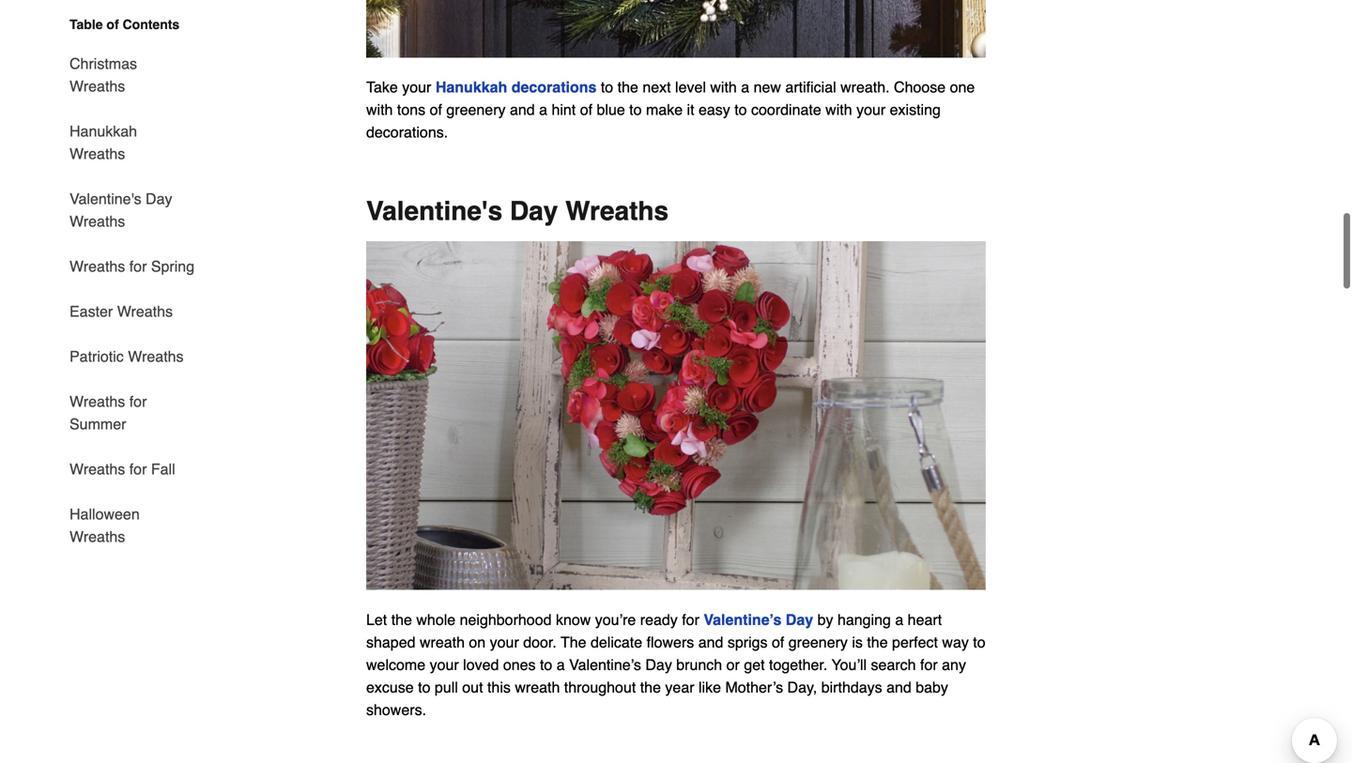Task type: locate. For each thing, give the bounding box(es) containing it.
wreaths inside hanukkah wreaths
[[70, 145, 125, 163]]

with down take
[[366, 101, 393, 119]]

and down hanukkah decorations link
[[510, 101, 535, 119]]

get
[[744, 657, 765, 674]]

hanukkah up 'decorations.' on the left of page
[[436, 79, 508, 96]]

for inside wreaths for fall link
[[129, 461, 147, 478]]

0 vertical spatial and
[[510, 101, 535, 119]]

and up the brunch
[[699, 634, 724, 652]]

with down wreath.
[[826, 101, 853, 119]]

hanukkah
[[436, 79, 508, 96], [70, 123, 137, 140]]

1 vertical spatial greenery
[[789, 634, 848, 652]]

neighborhood
[[460, 612, 552, 629]]

1 vertical spatial valentine's
[[569, 657, 642, 674]]

for left spring
[[129, 258, 147, 275]]

with up easy
[[711, 79, 737, 96]]

greenery
[[447, 101, 506, 119], [789, 634, 848, 652]]

patriotic
[[70, 348, 124, 365]]

for
[[129, 258, 147, 275], [129, 393, 147, 411], [129, 461, 147, 478], [682, 612, 700, 629], [921, 657, 938, 674]]

1 horizontal spatial and
[[699, 634, 724, 652]]

a left the hint
[[539, 101, 548, 119]]

for left fall
[[129, 461, 147, 478]]

to up blue
[[601, 79, 614, 96]]

excuse
[[366, 679, 414, 697]]

hanging
[[838, 612, 892, 629]]

1 horizontal spatial hanukkah
[[436, 79, 508, 96]]

0 horizontal spatial greenery
[[447, 101, 506, 119]]

1 horizontal spatial valentine's
[[704, 612, 782, 629]]

decorations.
[[366, 124, 448, 141]]

wreaths for fall
[[70, 461, 175, 478]]

valentine's up sprigs
[[704, 612, 782, 629]]

day
[[146, 190, 172, 208], [510, 197, 558, 227], [786, 612, 814, 629], [646, 657, 673, 674]]

whole
[[417, 612, 456, 629]]

the right is
[[868, 634, 888, 652]]

valentine's inside table of contents 'element'
[[70, 190, 141, 208]]

for for fall
[[129, 461, 147, 478]]

your
[[402, 79, 432, 96], [857, 101, 886, 119], [490, 634, 519, 652], [430, 657, 459, 674]]

your up the 'tons'
[[402, 79, 432, 96]]

to right easy
[[735, 101, 747, 119]]

valentine's down hanukkah wreaths
[[70, 190, 141, 208]]

day inside the by hanging a heart shaped wreath on your door. the delicate flowers and sprigs of greenery is the perfect way to welcome your loved ones to a valentine's day brunch or get together. you'll search for any excuse to pull out this wreath throughout the year like mother's day, birthdays and baby showers.
[[646, 657, 673, 674]]

hanukkah inside table of contents 'element'
[[70, 123, 137, 140]]

for up baby at the right bottom of the page
[[921, 657, 938, 674]]

together.
[[769, 657, 828, 674]]

your inside to the next level with a new artificial wreath. choose one with tons of greenery and a hint of blue to make it easy to coordinate with your existing decorations.
[[857, 101, 886, 119]]

choose
[[894, 79, 946, 96]]

and
[[510, 101, 535, 119], [699, 634, 724, 652], [887, 679, 912, 697]]

you'll
[[832, 657, 867, 674]]

wreath down whole
[[420, 634, 465, 652]]

valentine's
[[70, 190, 141, 208], [366, 197, 503, 227]]

0 horizontal spatial wreath
[[420, 634, 465, 652]]

1 horizontal spatial greenery
[[789, 634, 848, 652]]

0 horizontal spatial and
[[510, 101, 535, 119]]

1 horizontal spatial valentine's
[[366, 197, 503, 227]]

greenery down the by
[[789, 634, 848, 652]]

hanukkah wreath with greenery, blue ornaments and pinecones hanging on a dark wood door. image
[[366, 0, 987, 58]]

flowers
[[647, 634, 695, 652]]

welcome
[[366, 657, 426, 674]]

with
[[711, 79, 737, 96], [366, 101, 393, 119], [826, 101, 853, 119]]

valentine's
[[704, 612, 782, 629], [569, 657, 642, 674]]

of right table
[[107, 17, 119, 32]]

and down search
[[887, 679, 912, 697]]

for for summer
[[129, 393, 147, 411]]

summer
[[70, 416, 126, 433]]

of down valentine's day link
[[772, 634, 785, 652]]

0 horizontal spatial valentine's day wreaths
[[70, 190, 172, 230]]

hanukkah wreaths link
[[70, 109, 195, 177]]

by
[[818, 612, 834, 629]]

take
[[366, 79, 398, 96]]

your up pull
[[430, 657, 459, 674]]

year
[[666, 679, 695, 697]]

1 horizontal spatial with
[[711, 79, 737, 96]]

greenery down the take your hanukkah decorations
[[447, 101, 506, 119]]

sprigs
[[728, 634, 768, 652]]

0 horizontal spatial hanukkah
[[70, 123, 137, 140]]

0 horizontal spatial with
[[366, 101, 393, 119]]

valentine's inside the by hanging a heart shaped wreath on your door. the delicate flowers and sprigs of greenery is the perfect way to welcome your loved ones to a valentine's day brunch or get together. you'll search for any excuse to pull out this wreath throughout the year like mother's day, birthdays and baby showers.
[[569, 657, 642, 674]]

existing
[[890, 101, 941, 119]]

valentine's up throughout
[[569, 657, 642, 674]]

fall
[[151, 461, 175, 478]]

table of contents
[[70, 17, 180, 32]]

valentine's day wreaths link
[[70, 177, 195, 244]]

halloween wreaths link
[[70, 492, 195, 549]]

wreath down ones
[[515, 679, 560, 697]]

baby
[[916, 679, 949, 697]]

the
[[618, 79, 639, 96], [391, 612, 412, 629], [868, 634, 888, 652], [641, 679, 661, 697]]

1 vertical spatial and
[[699, 634, 724, 652]]

for down patriotic wreaths 'link'
[[129, 393, 147, 411]]

perfect
[[893, 634, 939, 652]]

1 vertical spatial hanukkah
[[70, 123, 137, 140]]

for inside 'wreaths for summer'
[[129, 393, 147, 411]]

shaped
[[366, 634, 416, 652]]

hanukkah down the christmas wreaths
[[70, 123, 137, 140]]

the left year
[[641, 679, 661, 697]]

your down wreath.
[[857, 101, 886, 119]]

a
[[742, 79, 750, 96], [539, 101, 548, 119], [896, 612, 904, 629], [557, 657, 565, 674]]

contents
[[123, 17, 180, 32]]

1 horizontal spatial valentine's day wreaths
[[366, 197, 669, 227]]

valentine's down 'decorations.' on the left of page
[[366, 197, 503, 227]]

wreaths inside the christmas wreaths
[[70, 78, 125, 95]]

to the next level with a new artificial wreath. choose one with tons of greenery and a hint of blue to make it easy to coordinate with your existing decorations.
[[366, 79, 976, 141]]

valentine's day link
[[704, 612, 814, 629]]

easter wreaths link
[[70, 289, 173, 334]]

new
[[754, 79, 782, 96]]

2 horizontal spatial and
[[887, 679, 912, 697]]

like
[[699, 679, 722, 697]]

0 vertical spatial greenery
[[447, 101, 506, 119]]

0 horizontal spatial valentine's
[[70, 190, 141, 208]]

wreaths for fall link
[[70, 447, 175, 492]]

1 horizontal spatial wreath
[[515, 679, 560, 697]]

the inside to the next level with a new artificial wreath. choose one with tons of greenery and a hint of blue to make it easy to coordinate with your existing decorations.
[[618, 79, 639, 96]]

wreaths
[[70, 78, 125, 95], [70, 145, 125, 163], [566, 197, 669, 227], [70, 213, 125, 230], [70, 258, 125, 275], [117, 303, 173, 320], [128, 348, 184, 365], [70, 393, 125, 411], [70, 461, 125, 478], [70, 528, 125, 546]]

wreath
[[420, 634, 465, 652], [515, 679, 560, 697]]

level
[[676, 79, 706, 96]]

table of contents element
[[54, 15, 195, 549]]

let
[[366, 612, 387, 629]]

heart-shaped wreath made up of pink and red flowers hanging on a window frame. image
[[366, 242, 987, 591]]

hanukkah wreaths
[[70, 123, 137, 163]]

2 vertical spatial and
[[887, 679, 912, 697]]

for inside 'wreaths for spring' link
[[129, 258, 147, 275]]

of inside 'element'
[[107, 17, 119, 32]]

0 horizontal spatial valentine's
[[569, 657, 642, 674]]

to left pull
[[418, 679, 431, 697]]

coordinate
[[752, 101, 822, 119]]

to
[[601, 79, 614, 96], [630, 101, 642, 119], [735, 101, 747, 119], [974, 634, 986, 652], [540, 657, 553, 674], [418, 679, 431, 697]]

any
[[942, 657, 967, 674]]

of
[[107, 17, 119, 32], [430, 101, 442, 119], [580, 101, 593, 119], [772, 634, 785, 652]]

wreaths for spring link
[[70, 244, 195, 289]]

make
[[646, 101, 683, 119]]

the up blue
[[618, 79, 639, 96]]

know
[[556, 612, 591, 629]]



Task type: describe. For each thing, give the bounding box(es) containing it.
easy
[[699, 101, 731, 119]]

a left new
[[742, 79, 750, 96]]

birthdays
[[822, 679, 883, 697]]

the
[[561, 634, 587, 652]]

greenery inside to the next level with a new artificial wreath. choose one with tons of greenery and a hint of blue to make it easy to coordinate with your existing decorations.
[[447, 101, 506, 119]]

halloween
[[70, 506, 140, 523]]

delicate
[[591, 634, 643, 652]]

wreath.
[[841, 79, 890, 96]]

this
[[488, 679, 511, 697]]

patriotic wreaths link
[[70, 334, 184, 380]]

1 vertical spatial wreath
[[515, 679, 560, 697]]

or
[[727, 657, 740, 674]]

pull
[[435, 679, 458, 697]]

next
[[643, 79, 671, 96]]

0 vertical spatial hanukkah
[[436, 79, 508, 96]]

a down the the
[[557, 657, 565, 674]]

day,
[[788, 679, 818, 697]]

ones
[[503, 657, 536, 674]]

mother's
[[726, 679, 784, 697]]

greenery inside the by hanging a heart shaped wreath on your door. the delicate flowers and sprigs of greenery is the perfect way to welcome your loved ones to a valentine's day brunch or get together. you'll search for any excuse to pull out this wreath throughout the year like mother's day, birthdays and baby showers.
[[789, 634, 848, 652]]

your down neighborhood
[[490, 634, 519, 652]]

out
[[463, 679, 483, 697]]

search
[[871, 657, 917, 674]]

table
[[70, 17, 103, 32]]

let the whole neighborhood know you're ready for valentine's day
[[366, 612, 814, 629]]

wreaths for spring
[[70, 258, 195, 275]]

and inside to the next level with a new artificial wreath. choose one with tons of greenery and a hint of blue to make it easy to coordinate with your existing decorations.
[[510, 101, 535, 119]]

2 horizontal spatial with
[[826, 101, 853, 119]]

way
[[943, 634, 969, 652]]

wreaths for summer link
[[70, 380, 195, 447]]

spring
[[151, 258, 195, 275]]

decorations
[[512, 79, 597, 96]]

it
[[687, 101, 695, 119]]

for for spring
[[129, 258, 147, 275]]

patriotic wreaths
[[70, 348, 184, 365]]

blue
[[597, 101, 625, 119]]

by hanging a heart shaped wreath on your door. the delicate flowers and sprigs of greenery is the perfect way to welcome your loved ones to a valentine's day brunch or get together. you'll search for any excuse to pull out this wreath throughout the year like mother's day, birthdays and baby showers.
[[366, 612, 986, 719]]

easter
[[70, 303, 113, 320]]

to down door.
[[540, 657, 553, 674]]

hanukkah decorations link
[[436, 79, 597, 96]]

christmas
[[70, 55, 137, 72]]

brunch
[[677, 657, 723, 674]]

a left the heart
[[896, 612, 904, 629]]

one
[[950, 79, 976, 96]]

for inside the by hanging a heart shaped wreath on your door. the delicate flowers and sprigs of greenery is the perfect way to welcome your loved ones to a valentine's day brunch or get together. you'll search for any excuse to pull out this wreath throughout the year like mother's day, birthdays and baby showers.
[[921, 657, 938, 674]]

0 vertical spatial wreath
[[420, 634, 465, 652]]

of right the hint
[[580, 101, 593, 119]]

day inside table of contents 'element'
[[146, 190, 172, 208]]

loved
[[463, 657, 499, 674]]

wreaths for summer
[[70, 393, 147, 433]]

for up flowers
[[682, 612, 700, 629]]

wreaths inside 'wreaths for summer'
[[70, 393, 125, 411]]

hint
[[552, 101, 576, 119]]

of right the 'tons'
[[430, 101, 442, 119]]

christmas wreaths
[[70, 55, 137, 95]]

you're
[[595, 612, 636, 629]]

artificial
[[786, 79, 837, 96]]

christmas wreaths link
[[70, 41, 195, 109]]

of inside the by hanging a heart shaped wreath on your door. the delicate flowers and sprigs of greenery is the perfect way to welcome your loved ones to a valentine's day brunch or get together. you'll search for any excuse to pull out this wreath throughout the year like mother's day, birthdays and baby showers.
[[772, 634, 785, 652]]

easter wreaths
[[70, 303, 173, 320]]

throughout
[[564, 679, 636, 697]]

tons
[[397, 101, 426, 119]]

valentine's day wreaths inside table of contents 'element'
[[70, 190, 172, 230]]

wreaths inside 'halloween wreaths'
[[70, 528, 125, 546]]

ready
[[641, 612, 678, 629]]

showers.
[[366, 702, 427, 719]]

door.
[[524, 634, 557, 652]]

is
[[853, 634, 863, 652]]

the up shaped
[[391, 612, 412, 629]]

on
[[469, 634, 486, 652]]

to right "way"
[[974, 634, 986, 652]]

0 vertical spatial valentine's
[[704, 612, 782, 629]]

to right blue
[[630, 101, 642, 119]]

take your hanukkah decorations
[[366, 79, 597, 96]]

halloween wreaths
[[70, 506, 140, 546]]

heart
[[908, 612, 943, 629]]



Task type: vqa. For each thing, say whether or not it's contained in the screenshot.
for
yes



